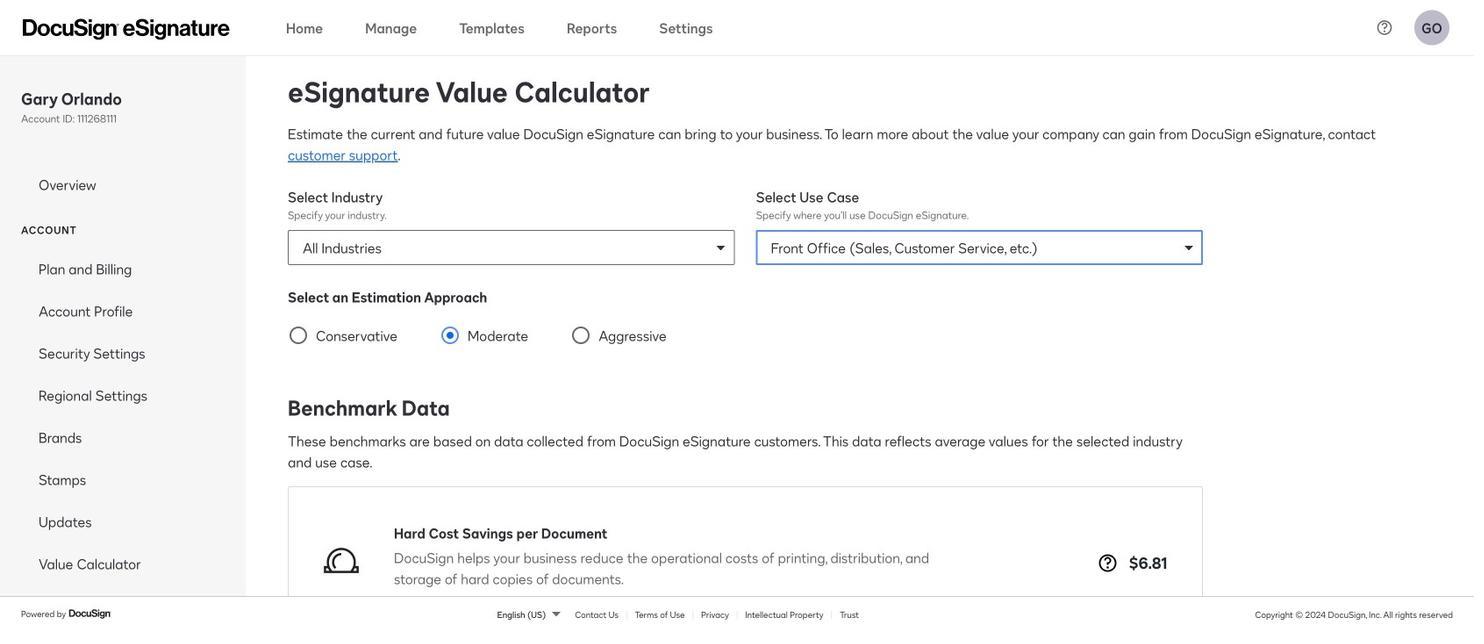 Task type: vqa. For each thing, say whether or not it's contained in the screenshot.
the Your uploaded profile image
no



Task type: locate. For each thing, give the bounding box(es) containing it.
docusign image
[[69, 607, 112, 621]]



Task type: describe. For each thing, give the bounding box(es) containing it.
account element
[[0, 248, 246, 585]]

docusign agreement cloud ux image
[[23, 19, 230, 40]]

hard cost savings per document image
[[324, 543, 359, 578]]



